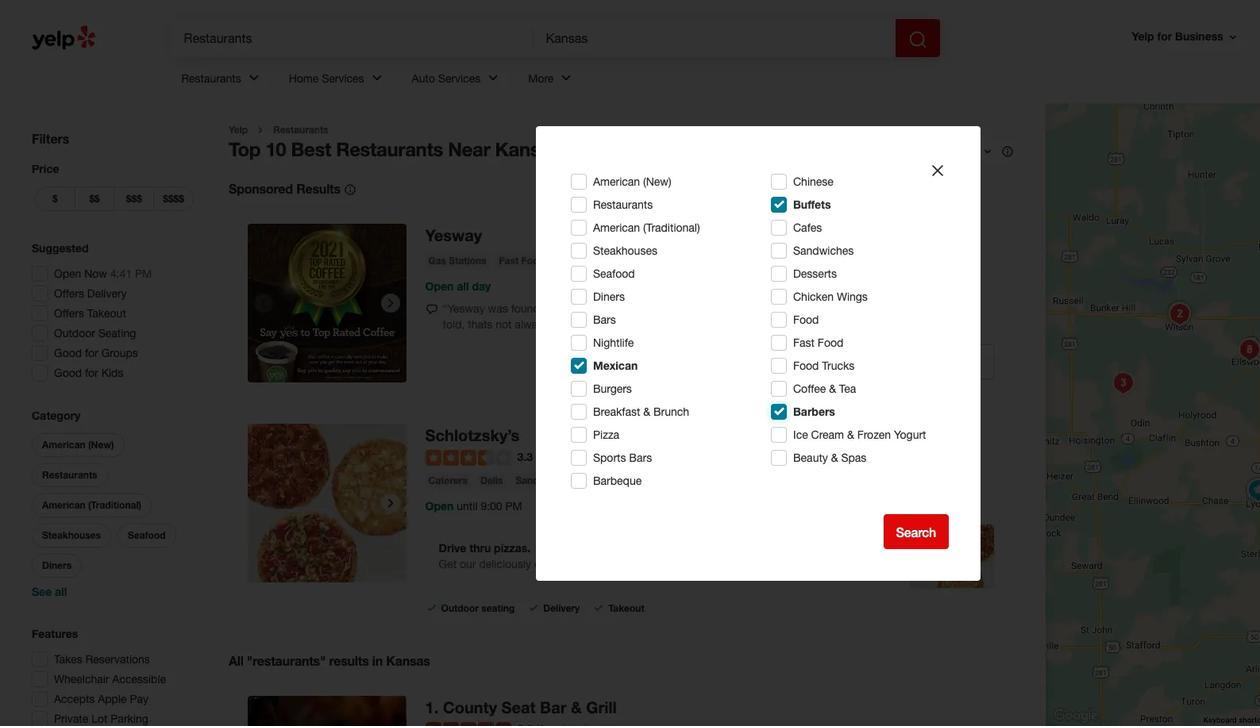 Task type: vqa. For each thing, say whether or not it's contained in the screenshot.
'services' to the left
yes



Task type: describe. For each thing, give the bounding box(es) containing it.
chinese
[[793, 175, 834, 188]]

be
[[962, 303, 975, 316]]

16 chevron down v2 image
[[1226, 31, 1239, 43]]

coffee
[[793, 383, 826, 395]]

slideshow element for yesway
[[248, 224, 406, 383]]

yummy yummy asian cuisine chinese image
[[1241, 475, 1260, 507]]

food inside fast food button
[[521, 255, 544, 267]]

group containing category
[[29, 408, 197, 600]]

outdoor seating
[[54, 327, 136, 340]]

yelp link
[[229, 124, 248, 136]]

16 info v2 image
[[1001, 145, 1014, 158]]

sandwiches button
[[512, 474, 574, 489]]

offers delivery
[[54, 287, 127, 300]]

restaurants button
[[32, 464, 108, 488]]

get inside drive thru pizzas. get our deliciously convenient pizzas in the  drive thru.
[[439, 558, 457, 571]]

sandwiches inside button
[[516, 475, 571, 487]]

county seat bar & grill image
[[248, 696, 406, 726]]

home
[[289, 72, 319, 85]]

trucks
[[822, 360, 855, 372]]

apple
[[98, 693, 127, 706]]

outdoor for outdoor seating
[[54, 327, 95, 340]]

all for open
[[457, 280, 469, 293]]

county
[[443, 698, 497, 717]]

pm for sponsored results
[[505, 501, 522, 513]]

keyboard shortc
[[1204, 716, 1260, 725]]

nightlife
[[593, 337, 634, 349]]

stations
[[449, 255, 486, 267]]

auto services
[[412, 72, 481, 85]]

convenience
[[643, 303, 706, 316]]

16 checkmark v2 image for delivery
[[527, 602, 540, 615]]

(traditional) inside the 'search' dialog
[[643, 222, 700, 234]]

food trucks
[[793, 360, 855, 372]]

paden's place- bar image
[[1233, 334, 1260, 366]]

steakhouses inside the 'search' dialog
[[593, 245, 657, 257]]

results
[[296, 181, 341, 196]]

the inside drive thru pizzas. get our deliciously convenient pizzas in the  drive thru.
[[638, 558, 653, 571]]

seafood inside the 'search' dialog
[[593, 268, 635, 280]]

directions
[[922, 355, 980, 370]]

beauty & spas
[[793, 452, 866, 464]]

1 vertical spatial in
[[372, 653, 383, 668]]

thats
[[600, 319, 628, 331]]

next image for schlotzsky's
[[381, 494, 400, 513]]

offers for offers takeout
[[54, 307, 84, 320]]

1 . county seat bar & grill
[[425, 698, 617, 717]]

top 10 best restaurants near kansas
[[229, 138, 561, 161]]

restaurants up best
[[273, 124, 328, 136]]

1 horizontal spatial yesway image
[[1242, 475, 1260, 507]]

in inside drive thru pizzas. get our deliciously convenient pizzas in the  drive thru.
[[626, 558, 635, 571]]

(new) inside button
[[88, 439, 114, 451]]

$$ button
[[74, 187, 114, 211]]

case.
[[571, 319, 597, 331]]

steakhouses inside button
[[42, 530, 101, 541]]

mo's place image
[[1107, 368, 1139, 399]]

reservations
[[85, 653, 150, 666]]

category
[[32, 409, 80, 422]]

features group
[[27, 626, 197, 726]]

1 horizontal spatial takeout
[[608, 603, 644, 615]]

breakfast
[[593, 406, 640, 418]]

seafood button
[[118, 524, 176, 548]]

should
[[742, 303, 776, 316]]

open all day
[[425, 280, 491, 293]]

1
[[425, 698, 434, 717]]

slideshow element for schlotzsky's
[[248, 424, 406, 582]]

outdoor seating
[[441, 603, 515, 615]]

fast inside fast food button
[[499, 255, 519, 267]]

restaurants inside business categories "element"
[[181, 72, 241, 85]]

idea:
[[616, 303, 640, 316]]

ice
[[793, 429, 808, 441]]

sandwiches link
[[512, 474, 574, 489]]

1 horizontal spatial drive
[[657, 558, 682, 571]]

yelp for business button
[[1126, 23, 1246, 51]]

restaurants inside button
[[42, 469, 97, 481]]

drive thru pizzas. get our deliciously convenient pizzas in the  drive thru.
[[439, 542, 708, 571]]

business
[[1175, 30, 1223, 43]]

caterers button
[[425, 474, 471, 489]]

american (traditional) inside the american (traditional) button
[[42, 499, 141, 511]]

yogurt
[[894, 429, 926, 441]]

be...well,
[[779, 303, 823, 316]]

american (traditional) button
[[32, 494, 152, 518]]

seat
[[501, 698, 536, 717]]

$$$$ button
[[153, 187, 194, 211]]

barbers
[[793, 405, 835, 418]]

open for sponsored results
[[425, 500, 454, 513]]

$
[[52, 193, 58, 205]]

suggested group
[[27, 241, 197, 386]]

our inside drive thru pizzas. get our deliciously convenient pizzas in the  drive thru.
[[460, 558, 476, 571]]

accessible
[[112, 673, 166, 686]]

diners inside button
[[42, 560, 72, 572]]

good for kids
[[54, 367, 123, 380]]

desserts
[[793, 268, 837, 280]]

good for good for groups
[[54, 347, 82, 360]]

food up coffee
[[793, 360, 819, 372]]

stores
[[619, 255, 648, 267]]

16 speech v2 image
[[425, 303, 438, 316]]

gas stations
[[428, 255, 486, 267]]

& right bar on the left
[[571, 698, 582, 717]]

top
[[229, 138, 261, 161]]

wheelchair accessible
[[54, 673, 166, 686]]

0 vertical spatial restaurants link
[[169, 57, 276, 103]]

convenient!
[[826, 303, 883, 316]]

$$$ button
[[114, 187, 153, 211]]

american (new) button
[[32, 434, 124, 457]]

truth
[[936, 303, 959, 316]]

american inside button
[[42, 499, 85, 511]]

convenience stores
[[557, 255, 648, 267]]

product…"
[[788, 319, 842, 331]]

1 vertical spatial delivery
[[543, 603, 580, 615]]

accepts
[[54, 693, 95, 706]]

american (new) inside the 'search' dialog
[[593, 175, 671, 188]]

cream
[[811, 429, 844, 441]]

thats
[[468, 319, 493, 331]]

all for see
[[55, 585, 67, 599]]

fast inside the 'search' dialog
[[793, 337, 815, 349]]

for for kids
[[85, 367, 98, 380]]

sponsored
[[229, 181, 293, 196]]

$$
[[89, 193, 100, 205]]

home services
[[289, 72, 364, 85]]

always
[[515, 319, 549, 331]]

beauty
[[793, 452, 828, 464]]

1 vertical spatial restaurants link
[[273, 124, 328, 136]]

fast food button
[[496, 254, 548, 269]]

pm for filters
[[135, 268, 152, 280]]

get directions
[[898, 355, 980, 370]]

auto
[[412, 72, 435, 85]]

more link
[[515, 57, 589, 103]]

accepts apple pay
[[54, 693, 148, 706]]

5 star rating image
[[425, 722, 511, 726]]

good for good for kids
[[54, 367, 82, 380]]

wings
[[837, 291, 868, 303]]

close image
[[928, 162, 947, 181]]

price
[[32, 162, 59, 175]]

stores,
[[732, 319, 765, 331]]

gas stations link
[[425, 254, 489, 269]]

bar
[[540, 698, 566, 717]]

see all button
[[32, 585, 67, 599]]

google image
[[1050, 706, 1102, 726]]

restaurants inside the 'search' dialog
[[593, 198, 653, 211]]

yesway
[[425, 226, 482, 245]]

now
[[84, 268, 107, 280]]

search
[[896, 524, 936, 540]]



Task type: locate. For each thing, give the bounding box(es) containing it.
1 vertical spatial sandwiches
[[516, 475, 571, 487]]

3.3
[[517, 450, 533, 464]]

24 chevron down v2 image for home services
[[367, 69, 386, 88]]

grandma's soda shop image
[[1164, 298, 1195, 329]]

"yesway
[[443, 303, 485, 316]]

open for filters
[[54, 268, 81, 280]]

open up 16 speech v2 icon
[[425, 280, 454, 293]]

16 checkmark v2 image
[[425, 602, 438, 615]]

"yesway was founded on a simple idea: convenience stores should be...well, convenient! because, truth be told, thats not always the case. thats why our redesigned stores, our product…"
[[443, 303, 975, 331]]

diners up see all button
[[42, 560, 72, 572]]

fast food inside the 'search' dialog
[[793, 337, 843, 349]]

in right results
[[372, 653, 383, 668]]

price group
[[32, 161, 197, 214]]

lot
[[91, 713, 108, 726]]

steakhouses
[[593, 245, 657, 257], [42, 530, 101, 541]]

pizzas
[[592, 558, 623, 571]]

0 vertical spatial get
[[898, 355, 919, 370]]

wheelchair
[[54, 673, 109, 686]]

24 chevron down v2 image left auto on the top of the page
[[367, 69, 386, 88]]

restaurants
[[181, 72, 241, 85], [273, 124, 328, 136], [336, 138, 443, 161], [593, 198, 653, 211], [42, 469, 97, 481]]

all
[[229, 653, 243, 668]]

0 horizontal spatial get
[[439, 558, 457, 571]]

search image
[[908, 30, 927, 49]]

our down "should" at the right top of page
[[768, 319, 785, 331]]

16 checkmark v2 image down the pizzas
[[593, 602, 605, 615]]

4:41
[[110, 268, 132, 280]]

kansas right near
[[495, 138, 561, 161]]

in right the pizzas
[[626, 558, 635, 571]]

american (traditional)
[[593, 222, 700, 234], [42, 499, 141, 511]]

0 horizontal spatial sandwiches
[[516, 475, 571, 487]]

food down product…"
[[818, 337, 843, 349]]

seafood
[[593, 268, 635, 280], [128, 530, 166, 541]]

yelp for the yelp link
[[229, 124, 248, 136]]

24 chevron down v2 image for auto services
[[484, 69, 503, 88]]

1 horizontal spatial in
[[626, 558, 635, 571]]

delis button
[[477, 474, 506, 489]]

0 horizontal spatial drive
[[439, 542, 466, 555]]

burgers
[[593, 383, 632, 395]]

1 horizontal spatial kansas
[[495, 138, 561, 161]]

0 vertical spatial the
[[552, 319, 567, 331]]

None search field
[[171, 19, 943, 57]]

1 horizontal spatial (traditional)
[[643, 222, 700, 234]]

0 horizontal spatial seafood
[[128, 530, 166, 541]]

the inside "yesway was founded on a simple idea: convenience stores should be...well, convenient! because, truth be told, thats not always the case. thats why our redesigned stores, our product…"
[[552, 319, 567, 331]]

1 vertical spatial pm
[[505, 501, 522, 513]]

0 horizontal spatial fast
[[499, 255, 519, 267]]

seafood inside seafood button
[[128, 530, 166, 541]]

caterers link
[[425, 474, 471, 489]]

told,
[[443, 319, 465, 331]]

all
[[457, 280, 469, 293], [55, 585, 67, 599]]

all right see
[[55, 585, 67, 599]]

schlotzsky's image
[[248, 424, 406, 582]]

fast food down product…"
[[793, 337, 843, 349]]

diners inside the 'search' dialog
[[593, 291, 625, 303]]

offers down offers delivery
[[54, 307, 84, 320]]

2 16 checkmark v2 image from the left
[[593, 602, 605, 615]]

services for home services
[[322, 72, 364, 85]]

1 horizontal spatial all
[[457, 280, 469, 293]]

1 horizontal spatial 24 chevron down v2 image
[[557, 69, 576, 88]]

1 horizontal spatial fast
[[793, 337, 815, 349]]

0 horizontal spatial yesway image
[[248, 224, 406, 383]]

good up good for kids on the bottom left
[[54, 347, 82, 360]]

1 vertical spatial fast food
[[793, 337, 843, 349]]

open down suggested
[[54, 268, 81, 280]]

restaurants link up best
[[273, 124, 328, 136]]

delivery down open now 4:41 pm
[[87, 287, 127, 300]]

for up good for kids on the bottom left
[[85, 347, 98, 360]]

offers takeout
[[54, 307, 126, 320]]

pizza
[[593, 429, 619, 441]]

0 horizontal spatial the
[[552, 319, 567, 331]]

1 vertical spatial american (new)
[[42, 439, 114, 451]]

slideshow element
[[248, 224, 406, 383], [248, 424, 406, 582]]

seafood down convenience stores
[[593, 268, 635, 280]]

1 horizontal spatial sandwiches
[[793, 245, 854, 257]]

american (new) inside button
[[42, 439, 114, 451]]

0 vertical spatial delivery
[[87, 287, 127, 300]]

1 vertical spatial (new)
[[88, 439, 114, 451]]

1 vertical spatial takeout
[[608, 603, 644, 615]]

0 vertical spatial kansas
[[495, 138, 561, 161]]

1 vertical spatial fast
[[793, 337, 815, 349]]

founded
[[511, 303, 552, 316]]

pay
[[130, 693, 148, 706]]

spas
[[841, 452, 866, 464]]

1 vertical spatial the
[[638, 558, 653, 571]]

bars up the nightlife
[[593, 314, 616, 326]]

1 horizontal spatial services
[[438, 72, 481, 85]]

(traditional)
[[643, 222, 700, 234], [88, 499, 141, 511]]

the
[[552, 319, 567, 331], [638, 558, 653, 571]]

our down thru
[[460, 558, 476, 571]]

1 24 chevron down v2 image from the left
[[367, 69, 386, 88]]

american inside button
[[42, 439, 85, 451]]

24 chevron down v2 image inside the auto services link
[[484, 69, 503, 88]]

0 horizontal spatial fast food
[[499, 255, 544, 267]]

1 vertical spatial yelp
[[229, 124, 248, 136]]

restaurants link up the yelp link
[[169, 57, 276, 103]]

2 24 chevron down v2 image from the left
[[557, 69, 576, 88]]

food down the "chicken"
[[793, 314, 819, 326]]

next image left 16 speech v2 icon
[[381, 294, 400, 313]]

all inside group
[[55, 585, 67, 599]]

best
[[291, 138, 331, 161]]

gas stations button
[[425, 254, 489, 269]]

takeout inside suggested group
[[87, 307, 126, 320]]

restaurants up stores
[[593, 198, 653, 211]]

1 horizontal spatial steakhouses
[[593, 245, 657, 257]]

1 horizontal spatial seafood
[[593, 268, 635, 280]]

2 next image from the top
[[381, 494, 400, 513]]

16 checkmark v2 image right seating
[[527, 602, 540, 615]]

0 horizontal spatial yelp
[[229, 124, 248, 136]]

yesway image
[[248, 224, 406, 383], [1242, 475, 1260, 507]]

1 horizontal spatial 16 checkmark v2 image
[[593, 602, 605, 615]]

0 vertical spatial (new)
[[643, 175, 671, 188]]

0 vertical spatial slideshow element
[[248, 224, 406, 383]]

0 horizontal spatial american (traditional)
[[42, 499, 141, 511]]

0 horizontal spatial services
[[322, 72, 364, 85]]

9:00
[[481, 501, 502, 513]]

$$$$
[[163, 193, 184, 205]]

made from scratch image
[[1163, 299, 1195, 330]]

1 vertical spatial seafood
[[128, 530, 166, 541]]

filters
[[32, 131, 69, 146]]

for for groups
[[85, 347, 98, 360]]

16 info v2 image
[[344, 183, 356, 196]]

1 vertical spatial get
[[439, 558, 457, 571]]

fast food up founded
[[499, 255, 544, 267]]

(traditional) up seafood button in the bottom of the page
[[88, 499, 141, 511]]

& for brunch
[[643, 406, 650, 418]]

all left the day
[[457, 280, 469, 293]]

0 vertical spatial all
[[457, 280, 469, 293]]

1 horizontal spatial (new)
[[643, 175, 671, 188]]

24 chevron down v2 image right more
[[557, 69, 576, 88]]

2 offers from the top
[[54, 307, 84, 320]]

0 horizontal spatial kansas
[[386, 653, 430, 668]]

1 slideshow element from the top
[[248, 224, 406, 383]]

0 vertical spatial outdoor
[[54, 327, 95, 340]]

0 vertical spatial american (new)
[[593, 175, 671, 188]]

get up outdoor seating
[[439, 558, 457, 571]]

convenience stores button
[[554, 254, 651, 269]]

0 horizontal spatial takeout
[[87, 307, 126, 320]]

takeout
[[87, 307, 126, 320], [608, 603, 644, 615]]

brunch
[[653, 406, 689, 418]]

& for spas
[[831, 452, 838, 464]]

business categories element
[[169, 57, 1260, 103]]

24 chevron down v2 image right auto services on the left of page
[[484, 69, 503, 88]]

convenience
[[557, 255, 616, 267]]

for down 'good for groups'
[[85, 367, 98, 380]]

0 horizontal spatial diners
[[42, 560, 72, 572]]

get left directions at right
[[898, 355, 919, 370]]

pm right 4:41
[[135, 268, 152, 280]]

next image
[[381, 294, 400, 313], [381, 494, 400, 513]]

1 vertical spatial (traditional)
[[88, 499, 141, 511]]

shortc
[[1239, 716, 1260, 725]]

0 vertical spatial for
[[1157, 30, 1172, 43]]

16 chevron right v2 image
[[254, 124, 267, 136]]

previous image
[[254, 494, 273, 513]]

offers for offers delivery
[[54, 287, 84, 300]]

delivery inside suggested group
[[87, 287, 127, 300]]

next image left until
[[381, 494, 400, 513]]

(new) inside the 'search' dialog
[[643, 175, 671, 188]]

american (new) up restaurants button
[[42, 439, 114, 451]]

0 vertical spatial next image
[[381, 294, 400, 313]]

0 vertical spatial good
[[54, 347, 82, 360]]

takeout up seating
[[87, 307, 126, 320]]

stores
[[709, 303, 739, 316]]

open until 9:00 pm
[[425, 500, 522, 513]]

fast food
[[499, 255, 544, 267], [793, 337, 843, 349]]

the right the pizzas
[[638, 558, 653, 571]]

24 chevron down v2 image for more
[[557, 69, 576, 88]]

schlotzsky's
[[425, 426, 519, 445]]

1 16 checkmark v2 image from the left
[[527, 602, 540, 615]]

24 chevron down v2 image for restaurants
[[244, 69, 263, 88]]

& left spas
[[831, 452, 838, 464]]

1 vertical spatial drive
[[657, 558, 682, 571]]

10
[[265, 138, 286, 161]]

& for tea
[[829, 383, 836, 395]]

pm inside suggested group
[[135, 268, 152, 280]]

sports
[[593, 452, 626, 464]]

0 horizontal spatial 24 chevron down v2 image
[[367, 69, 386, 88]]

for for business
[[1157, 30, 1172, 43]]

1 vertical spatial offers
[[54, 307, 84, 320]]

1 horizontal spatial our
[[654, 319, 670, 331]]

1 horizontal spatial diners
[[593, 291, 625, 303]]

map region
[[987, 0, 1260, 726]]

1 vertical spatial yesway image
[[1242, 475, 1260, 507]]

midland railroad hotel & restaurant image
[[1164, 299, 1195, 330]]

sandwiches down (35
[[516, 475, 571, 487]]

0 horizontal spatial bars
[[593, 314, 616, 326]]

yelp up the top
[[229, 124, 248, 136]]

restaurants up 16 info v2 icon
[[336, 138, 443, 161]]

takes reservations
[[54, 653, 150, 666]]

kansas
[[495, 138, 561, 161], [386, 653, 430, 668]]

auto services link
[[399, 57, 515, 103]]

1 vertical spatial outdoor
[[441, 603, 479, 615]]

1 vertical spatial all
[[55, 585, 67, 599]]

american (traditional) inside the 'search' dialog
[[593, 222, 700, 234]]

restaurants up the yelp link
[[181, 72, 241, 85]]

previous image
[[254, 294, 273, 313]]

county seat bar & grill link
[[443, 698, 617, 717]]

suggested
[[32, 241, 89, 255]]

schlotzsky's link
[[425, 426, 519, 445]]

sandwiches up desserts in the right of the page
[[793, 245, 854, 257]]

0 vertical spatial takeout
[[87, 307, 126, 320]]

0 horizontal spatial our
[[460, 558, 476, 571]]

drive left thru.
[[657, 558, 682, 571]]

0 horizontal spatial steakhouses
[[42, 530, 101, 541]]

1 horizontal spatial get
[[898, 355, 919, 370]]

grill
[[586, 698, 617, 717]]

seating
[[98, 327, 136, 340]]

2 vertical spatial for
[[85, 367, 98, 380]]

diners up thats
[[593, 291, 625, 303]]

kansas up 1
[[386, 653, 430, 668]]

0 horizontal spatial pm
[[135, 268, 152, 280]]

16 checkmark v2 image
[[527, 602, 540, 615], [593, 602, 605, 615]]

& left tea
[[829, 383, 836, 395]]

sandwiches inside the 'search' dialog
[[793, 245, 854, 257]]

0 vertical spatial in
[[626, 558, 635, 571]]

home services link
[[276, 57, 399, 103]]

fast down product…"
[[793, 337, 815, 349]]

results
[[329, 653, 369, 668]]

& right cream
[[847, 429, 854, 441]]

0 horizontal spatial (new)
[[88, 439, 114, 451]]

fast
[[499, 255, 519, 267], [793, 337, 815, 349]]

for left 'business'
[[1157, 30, 1172, 43]]

american (traditional) up steakhouses button
[[42, 499, 141, 511]]

steakhouses button
[[32, 524, 111, 548]]

services right auto on the top of the page
[[438, 72, 481, 85]]

county seat bar & grill image
[[1241, 475, 1260, 507]]

0 horizontal spatial in
[[372, 653, 383, 668]]

sandwiches
[[793, 245, 854, 257], [516, 475, 571, 487]]

"restaurants"
[[247, 653, 326, 668]]

1 horizontal spatial the
[[638, 558, 653, 571]]

services right home
[[322, 72, 364, 85]]

0 vertical spatial fast food
[[499, 255, 544, 267]]

takes
[[54, 653, 82, 666]]

day
[[472, 280, 491, 293]]

next image for yesway
[[381, 294, 400, 313]]

(traditional) up stores
[[643, 222, 700, 234]]

3.3 star rating image
[[425, 451, 511, 466]]

1 vertical spatial good
[[54, 367, 82, 380]]

16 checkmark v2 image for takeout
[[593, 602, 605, 615]]

$ button
[[35, 187, 74, 211]]

ice cream & frozen yogurt
[[793, 429, 926, 441]]

sports bars
[[593, 452, 652, 464]]

pm right 9:00
[[505, 501, 522, 513]]

services for auto services
[[438, 72, 481, 85]]

0 horizontal spatial (traditional)
[[88, 499, 141, 511]]

food up founded
[[521, 255, 544, 267]]

chicken wings
[[793, 291, 868, 303]]

on
[[555, 303, 568, 316]]

1 vertical spatial bars
[[629, 452, 652, 464]]

24 chevron down v2 image
[[244, 69, 263, 88], [557, 69, 576, 88]]

&
[[829, 383, 836, 395], [643, 406, 650, 418], [847, 429, 854, 441], [831, 452, 838, 464], [571, 698, 582, 717]]

american (new) up stores
[[593, 175, 671, 188]]

the sample room image
[[1164, 299, 1195, 330]]

(new)
[[643, 175, 671, 188], [88, 439, 114, 451]]

open down caterers button
[[425, 500, 454, 513]]

2 services from the left
[[438, 72, 481, 85]]

0 vertical spatial (traditional)
[[643, 222, 700, 234]]

0 horizontal spatial american (new)
[[42, 439, 114, 451]]

0 vertical spatial yesway image
[[248, 224, 406, 383]]

& left brunch
[[643, 406, 650, 418]]

fast food inside button
[[499, 255, 544, 267]]

24 chevron down v2 image
[[367, 69, 386, 88], [484, 69, 503, 88]]

outdoor inside suggested group
[[54, 327, 95, 340]]

24 chevron down v2 image left home
[[244, 69, 263, 88]]

0 vertical spatial drive
[[439, 542, 466, 555]]

outdoor down "offers takeout"
[[54, 327, 95, 340]]

1 vertical spatial kansas
[[386, 653, 430, 668]]

see
[[32, 585, 52, 599]]

1 horizontal spatial american (new)
[[593, 175, 671, 188]]

search dialog
[[0, 0, 1260, 726]]

fast right stations
[[499, 255, 519, 267]]

seating
[[481, 603, 515, 615]]

mexican
[[593, 359, 638, 372]]

1 vertical spatial slideshow element
[[248, 424, 406, 582]]

24 chevron down v2 image inside home services link
[[367, 69, 386, 88]]

yelp inside button
[[1132, 30, 1154, 43]]

(traditional) inside button
[[88, 499, 141, 511]]

2 good from the top
[[54, 367, 82, 380]]

offers up "offers takeout"
[[54, 287, 84, 300]]

restaurants down american (new) button
[[42, 469, 97, 481]]

takeout down the pizzas
[[608, 603, 644, 615]]

food
[[521, 255, 544, 267], [793, 314, 819, 326], [818, 337, 843, 349], [793, 360, 819, 372]]

24 chevron down v2 image inside more link
[[557, 69, 576, 88]]

2 24 chevron down v2 image from the left
[[484, 69, 503, 88]]

.
[[434, 698, 438, 717]]

2 slideshow element from the top
[[248, 424, 406, 582]]

0 vertical spatial sandwiches
[[793, 245, 854, 257]]

deliciously
[[479, 558, 531, 571]]

1 horizontal spatial yelp
[[1132, 30, 1154, 43]]

1 24 chevron down v2 image from the left
[[244, 69, 263, 88]]

2 horizontal spatial our
[[768, 319, 785, 331]]

bars right sports
[[629, 452, 652, 464]]

0 vertical spatial fast
[[499, 255, 519, 267]]

1 offers from the top
[[54, 287, 84, 300]]

groups
[[101, 347, 138, 360]]

the down the on
[[552, 319, 567, 331]]

0 horizontal spatial 16 checkmark v2 image
[[527, 602, 540, 615]]

pm inside open until 9:00 pm
[[505, 501, 522, 513]]

seafood down the american (traditional) button
[[128, 530, 166, 541]]

1 services from the left
[[322, 72, 364, 85]]

drive left thru
[[439, 542, 466, 555]]

delivery down convenient at the left of page
[[543, 603, 580, 615]]

for inside button
[[1157, 30, 1172, 43]]

caterers
[[428, 475, 468, 487]]

good down 'good for groups'
[[54, 367, 82, 380]]

1 horizontal spatial american (traditional)
[[593, 222, 700, 234]]

0 vertical spatial pm
[[135, 268, 152, 280]]

1 next image from the top
[[381, 294, 400, 313]]

open inside suggested group
[[54, 268, 81, 280]]

0 vertical spatial bars
[[593, 314, 616, 326]]

1 horizontal spatial bars
[[629, 452, 652, 464]]

yesway link
[[425, 226, 482, 245]]

1 horizontal spatial fast food
[[793, 337, 843, 349]]

1 vertical spatial american (traditional)
[[42, 499, 141, 511]]

1 good from the top
[[54, 347, 82, 360]]

0 horizontal spatial delivery
[[87, 287, 127, 300]]

outdoor right 16 checkmark v2 icon
[[441, 603, 479, 615]]

1 horizontal spatial outdoor
[[441, 603, 479, 615]]

american (traditional) up stores
[[593, 222, 700, 234]]

delis
[[480, 475, 503, 487]]

outdoor for outdoor seating
[[441, 603, 479, 615]]

yelp for yelp for business
[[1132, 30, 1154, 43]]

0 horizontal spatial all
[[55, 585, 67, 599]]

our down convenience
[[654, 319, 670, 331]]

group
[[29, 408, 197, 600]]

yelp left 'business'
[[1132, 30, 1154, 43]]

1 vertical spatial diners
[[42, 560, 72, 572]]



